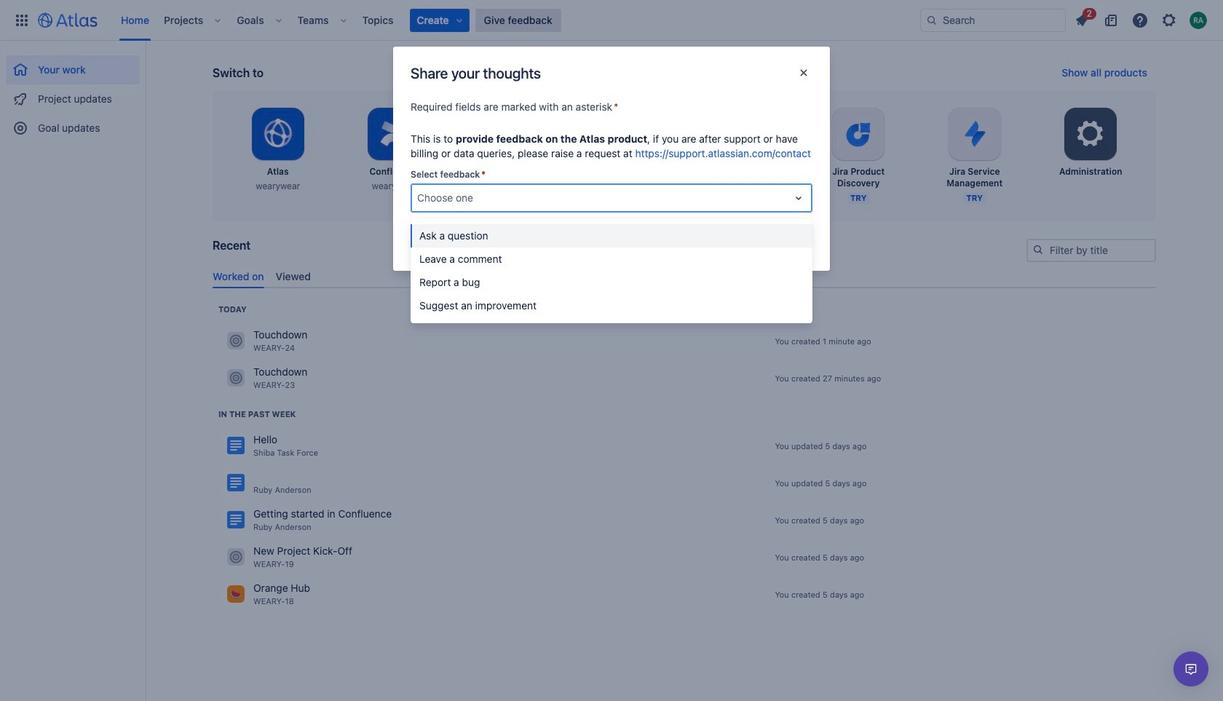 Task type: describe. For each thing, give the bounding box(es) containing it.
1 townsquare image from the top
[[227, 332, 245, 350]]

2 townsquare image from the top
[[227, 370, 245, 387]]

top element
[[9, 0, 921, 40]]

1 confluence image from the top
[[227, 474, 245, 492]]

search image
[[926, 14, 938, 26]]

heading for confluence icon
[[218, 408, 296, 420]]

open intercom messenger image
[[1183, 661, 1200, 678]]



Task type: locate. For each thing, give the bounding box(es) containing it.
1 vertical spatial heading
[[218, 408, 296, 420]]

2 heading from the top
[[218, 408, 296, 420]]

1 vertical spatial confluence image
[[227, 512, 245, 529]]

confluence image
[[227, 474, 245, 492], [227, 512, 245, 529]]

3 townsquare image from the top
[[227, 549, 245, 566]]

0 vertical spatial heading
[[218, 304, 247, 315]]

group
[[6, 41, 140, 147]]

banner
[[0, 0, 1224, 41]]

1 heading from the top
[[218, 304, 247, 315]]

confluence image
[[227, 437, 245, 455]]

help image
[[1132, 11, 1149, 29]]

open image
[[790, 189, 808, 207]]

tab list
[[207, 264, 1162, 288]]

0 vertical spatial confluence image
[[227, 474, 245, 492]]

Filter by title field
[[1028, 240, 1155, 261]]

heading
[[218, 304, 247, 315], [218, 408, 296, 420]]

heading for fourth townsquare image from the bottom
[[218, 304, 247, 315]]

2 confluence image from the top
[[227, 512, 245, 529]]

townsquare image
[[227, 332, 245, 350], [227, 370, 245, 387], [227, 549, 245, 566], [227, 586, 245, 603]]

None text field
[[417, 191, 420, 205]]

None search field
[[921, 8, 1066, 32]]

close modal image
[[795, 64, 813, 82]]

settings image
[[1074, 117, 1109, 151]]

Search field
[[921, 8, 1066, 32]]

4 townsquare image from the top
[[227, 586, 245, 603]]

search image
[[1033, 244, 1044, 256]]



Task type: vqa. For each thing, say whether or not it's contained in the screenshot.
group
yes



